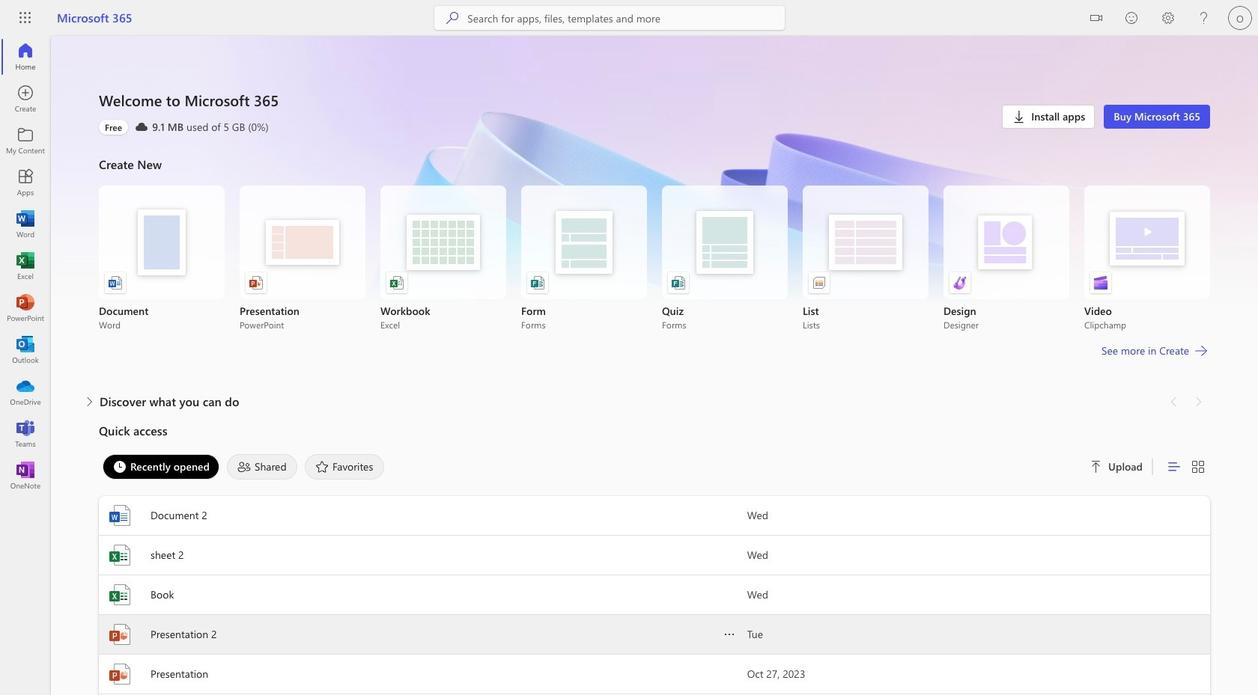Task type: vqa. For each thing, say whether or not it's contained in the screenshot.
Name 01_10_2023_Hertz_22.00_USD 1 cell at top
no



Task type: describe. For each thing, give the bounding box(es) containing it.
create image
[[18, 91, 33, 106]]

shared element
[[227, 455, 297, 480]]

excel image for name book cell
[[108, 584, 132, 608]]

name presentation cell
[[99, 663, 747, 687]]

clipchamp video image
[[1094, 276, 1109, 291]]

onenote image
[[18, 469, 33, 484]]

teams image
[[18, 427, 33, 442]]

1 tab from the left
[[99, 455, 223, 480]]

name sheet 2 cell
[[99, 544, 747, 568]]

name document 2 cell
[[99, 504, 747, 528]]

excel image for the name sheet 2 cell
[[108, 544, 132, 568]]

powerpoint image for name presentation cell
[[108, 663, 132, 687]]

create new element
[[99, 153, 1211, 390]]

this account doesn't have a microsoft 365 subscription. click to view your benefits. tooltip
[[99, 120, 128, 135]]

account manager for orlandogary85@gmail.com image
[[1229, 6, 1253, 30]]

excel workbook image
[[390, 276, 405, 291]]

powerpoint image
[[18, 301, 33, 316]]

0 horizontal spatial word image
[[18, 217, 33, 232]]

0 vertical spatial excel image
[[18, 259, 33, 274]]

my content image
[[18, 133, 33, 148]]

outlook image
[[18, 343, 33, 358]]



Task type: locate. For each thing, give the bounding box(es) containing it.
navigation
[[0, 36, 51, 497]]

2 tab from the left
[[223, 455, 301, 480]]

2 powerpoint image from the top
[[108, 663, 132, 687]]

forms survey image
[[530, 276, 545, 291]]

1 powerpoint image from the top
[[108, 623, 132, 647]]

word image down recently opened element
[[108, 504, 132, 528]]

1 vertical spatial powerpoint image
[[108, 663, 132, 687]]

banner
[[0, 0, 1259, 39]]

designer design image
[[953, 276, 968, 291], [953, 276, 968, 291]]

0 vertical spatial powerpoint image
[[108, 623, 132, 647]]

word document image
[[108, 276, 123, 291]]

powerpoint image
[[108, 623, 132, 647], [108, 663, 132, 687]]

word image
[[18, 217, 33, 232], [108, 504, 132, 528]]

0 vertical spatial word image
[[18, 217, 33, 232]]

recently opened element
[[103, 455, 219, 480]]

1 vertical spatial excel image
[[108, 544, 132, 568]]

name presentation 2 cell
[[99, 623, 747, 647]]

None search field
[[435, 6, 785, 30]]

onedrive image
[[18, 385, 33, 400]]

excel image
[[18, 259, 33, 274], [108, 544, 132, 568], [108, 584, 132, 608]]

application
[[0, 36, 1259, 696]]

name book cell
[[99, 584, 747, 608]]

home image
[[18, 49, 33, 64]]

apps image
[[18, 175, 33, 190]]

lists list image
[[812, 276, 827, 291]]

powerpoint image for name presentation 2 cell
[[108, 623, 132, 647]]

powerpoint presentation image
[[249, 276, 264, 291]]

tab list
[[99, 451, 1073, 484]]

1 vertical spatial word image
[[108, 504, 132, 528]]

2 vertical spatial excel image
[[108, 584, 132, 608]]

3 tab from the left
[[301, 455, 388, 480]]

list
[[99, 186, 1211, 331]]

Search box. Suggestions appear as you type. search field
[[468, 6, 785, 30]]

favorites element
[[305, 455, 385, 480]]

word image down apps image at the left top of page
[[18, 217, 33, 232]]

new quiz image
[[671, 276, 686, 291]]

tab
[[99, 455, 223, 480], [223, 455, 301, 480], [301, 455, 388, 480]]

1 horizontal spatial word image
[[108, 504, 132, 528]]



